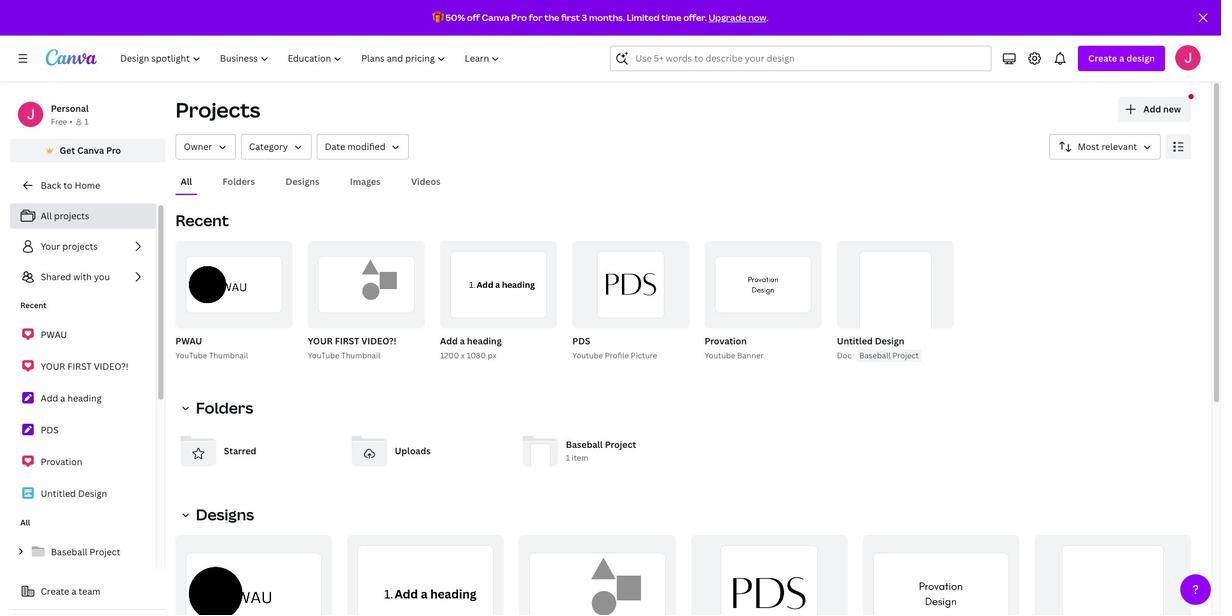 Task type: locate. For each thing, give the bounding box(es) containing it.
folders up starred
[[196, 397, 253, 418]]

doc
[[837, 350, 852, 361]]

untitled up doc at the bottom right of page
[[837, 335, 873, 347]]

0 vertical spatial pds
[[572, 335, 590, 347]]

1 horizontal spatial untitled design
[[837, 335, 904, 347]]

all inside list
[[41, 210, 52, 222]]

0 horizontal spatial baseball
[[51, 546, 87, 558]]

untitled design up baseball project button
[[837, 335, 904, 347]]

add down your first video?! link
[[41, 392, 58, 404]]

1 horizontal spatial pro
[[511, 11, 527, 24]]

0 horizontal spatial 1
[[85, 116, 89, 127]]

design down provation link
[[78, 488, 107, 500]]

1 vertical spatial folders
[[196, 397, 253, 418]]

1 horizontal spatial project
[[605, 439, 636, 451]]

2 vertical spatial baseball
[[51, 546, 87, 558]]

team
[[79, 586, 100, 598]]

0 vertical spatial add
[[1143, 103, 1161, 115]]

baseball project up team
[[51, 546, 120, 558]]

all projects link
[[10, 204, 156, 229]]

canva inside button
[[77, 144, 104, 156]]

add a heading
[[41, 392, 102, 404]]

1 vertical spatial project
[[605, 439, 636, 451]]

1 horizontal spatial pwau
[[176, 335, 202, 347]]

of
[[536, 314, 543, 323]]

0 vertical spatial first
[[335, 335, 359, 347]]

1 vertical spatial list
[[10, 322, 156, 508]]

0 vertical spatial list
[[10, 204, 156, 290]]

a
[[1119, 52, 1124, 64], [460, 335, 465, 347], [60, 392, 65, 404], [71, 586, 76, 598]]

0 vertical spatial untitled design
[[837, 335, 904, 347]]

baseball project link
[[10, 539, 156, 566]]

a inside 'add a heading 1200 x 1080 px'
[[460, 335, 465, 347]]

untitled design
[[837, 335, 904, 347], [41, 488, 107, 500]]

0 horizontal spatial untitled design
[[41, 488, 107, 500]]

designs
[[286, 176, 319, 188], [196, 504, 254, 525]]

first for your first video?!
[[67, 361, 92, 373]]

your
[[41, 240, 60, 252]]

2 horizontal spatial project
[[892, 350, 919, 361]]

2 vertical spatial project
[[90, 546, 120, 558]]

video?! for your first video?!
[[94, 361, 129, 373]]

1 vertical spatial heading
[[67, 392, 102, 404]]

1 horizontal spatial add
[[440, 335, 458, 347]]

your for your first video?! youtube thumbnail
[[308, 335, 333, 347]]

provation for provation youtube banner
[[705, 335, 747, 347]]

date
[[325, 141, 345, 153]]

create for create a design
[[1088, 52, 1117, 64]]

1 horizontal spatial youtube
[[308, 350, 339, 361]]

youtube
[[572, 350, 603, 361], [705, 350, 735, 361]]

0 horizontal spatial youtube
[[176, 350, 207, 361]]

create left design
[[1088, 52, 1117, 64]]

baseball inside 'link'
[[51, 546, 87, 558]]

1 vertical spatial 1
[[530, 314, 534, 323]]

your inside your first video?! youtube thumbnail
[[308, 335, 333, 347]]

1 for 1 of 2
[[530, 314, 534, 323]]

50%
[[445, 11, 465, 24]]

recent
[[176, 210, 229, 231], [20, 300, 46, 311]]

0 vertical spatial create
[[1088, 52, 1117, 64]]

0 vertical spatial your
[[308, 335, 333, 347]]

video?! for your first video?! youtube thumbnail
[[361, 335, 396, 347]]

thumbnail inside your first video?! youtube thumbnail
[[341, 350, 380, 361]]

1 vertical spatial untitled design
[[41, 488, 107, 500]]

0 horizontal spatial baseball project
[[51, 546, 120, 558]]

first
[[335, 335, 359, 347], [67, 361, 92, 373]]

0 vertical spatial project
[[892, 350, 919, 361]]

first inside list
[[67, 361, 92, 373]]

0 horizontal spatial heading
[[67, 392, 102, 404]]

pwau inside 'pwau youtube thumbnail'
[[176, 335, 202, 347]]

pds inside pds youtube profile picture
[[572, 335, 590, 347]]

recent down shared
[[20, 300, 46, 311]]

1 vertical spatial provation
[[41, 456, 82, 468]]

first for your first video?! youtube thumbnail
[[335, 335, 359, 347]]

add for add a heading
[[41, 392, 58, 404]]

get canva pro button
[[10, 139, 165, 163]]

1 vertical spatial projects
[[62, 240, 98, 252]]

2 vertical spatial 1
[[566, 453, 570, 464]]

category
[[249, 141, 288, 153]]

untitled design button
[[837, 334, 904, 350]]

0 vertical spatial folders
[[223, 176, 255, 188]]

youtube inside pds youtube profile picture
[[572, 350, 603, 361]]

🎁 50% off canva pro for the first 3 months. limited time offer. upgrade now .
[[432, 11, 768, 24]]

1 right •
[[85, 116, 89, 127]]

1 vertical spatial baseball
[[566, 439, 603, 451]]

video?! inside your first video?! youtube thumbnail
[[361, 335, 396, 347]]

1 horizontal spatial designs
[[286, 176, 319, 188]]

youtube down pds button
[[572, 350, 603, 361]]

baseball inside baseball project 1 item
[[566, 439, 603, 451]]

2 thumbnail from the left
[[341, 350, 380, 361]]

projects right your
[[62, 240, 98, 252]]

thumbnail
[[209, 350, 248, 361], [341, 350, 380, 361]]

canva
[[482, 11, 509, 24], [77, 144, 104, 156]]

video?!
[[361, 335, 396, 347], [94, 361, 129, 373]]

0 vertical spatial heading
[[467, 335, 502, 347]]

None search field
[[610, 46, 992, 71]]

1 horizontal spatial first
[[335, 335, 359, 347]]

starred
[[224, 445, 256, 457]]

canva right get
[[77, 144, 104, 156]]

heading inside the add a heading link
[[67, 392, 102, 404]]

2 horizontal spatial baseball
[[859, 350, 891, 361]]

projects
[[54, 210, 89, 222], [62, 240, 98, 252]]

2 youtube from the left
[[308, 350, 339, 361]]

2 horizontal spatial all
[[181, 176, 192, 188]]

pwau for pwau youtube thumbnail
[[176, 335, 202, 347]]

0 horizontal spatial designs
[[196, 504, 254, 525]]

add inside dropdown button
[[1143, 103, 1161, 115]]

1 horizontal spatial heading
[[467, 335, 502, 347]]

add for add a heading 1200 x 1080 px
[[440, 335, 458, 347]]

1 vertical spatial canva
[[77, 144, 104, 156]]

add for add new
[[1143, 103, 1161, 115]]

your
[[308, 335, 333, 347], [41, 361, 65, 373]]

0 vertical spatial all
[[181, 176, 192, 188]]

2 vertical spatial add
[[41, 392, 58, 404]]

1 horizontal spatial create
[[1088, 52, 1117, 64]]

1
[[85, 116, 89, 127], [530, 314, 534, 323], [566, 453, 570, 464]]

0 vertical spatial baseball project
[[859, 350, 919, 361]]

baseball project down untitled design button
[[859, 350, 919, 361]]

1 horizontal spatial youtube
[[705, 350, 735, 361]]

recent down all button
[[176, 210, 229, 231]]

0 vertical spatial designs
[[286, 176, 319, 188]]

folders inside dropdown button
[[196, 397, 253, 418]]

folders button
[[176, 396, 261, 421]]

a inside list
[[60, 392, 65, 404]]

1 vertical spatial baseball project
[[51, 546, 120, 558]]

a left design
[[1119, 52, 1124, 64]]

0 horizontal spatial canva
[[77, 144, 104, 156]]

youtube down pwau button at the left of the page
[[176, 350, 207, 361]]

0 horizontal spatial video?!
[[94, 361, 129, 373]]

2 youtube from the left
[[705, 350, 735, 361]]

0 horizontal spatial project
[[90, 546, 120, 558]]

off
[[467, 11, 480, 24]]

item
[[572, 453, 588, 464]]

baseball project inside button
[[859, 350, 919, 361]]

create left team
[[41, 586, 69, 598]]

youtube down provation button
[[705, 350, 735, 361]]

untitled design inside untitled design link
[[41, 488, 107, 500]]

🎁
[[432, 11, 444, 24]]

provation up banner
[[705, 335, 747, 347]]

projects down back to home
[[54, 210, 89, 222]]

untitled down provation link
[[41, 488, 76, 500]]

projects for all projects
[[54, 210, 89, 222]]

Search search field
[[636, 46, 966, 71]]

0 vertical spatial recent
[[176, 210, 229, 231]]

provation inside provation youtube banner
[[705, 335, 747, 347]]

2 horizontal spatial add
[[1143, 103, 1161, 115]]

1 horizontal spatial thumbnail
[[341, 350, 380, 361]]

add left new
[[1143, 103, 1161, 115]]

1 of 2
[[530, 314, 548, 323]]

add up 1200
[[440, 335, 458, 347]]

1 vertical spatial pro
[[106, 144, 121, 156]]

a inside dropdown button
[[1119, 52, 1124, 64]]

1 youtube from the left
[[176, 350, 207, 361]]

1 vertical spatial design
[[78, 488, 107, 500]]

folders down category
[[223, 176, 255, 188]]

heading inside 'add a heading 1200 x 1080 px'
[[467, 335, 502, 347]]

a for create a team
[[71, 586, 76, 598]]

baseball up create a team
[[51, 546, 87, 558]]

thumbnail up folders dropdown button
[[209, 350, 248, 361]]

pds button
[[572, 334, 590, 350]]

add new
[[1143, 103, 1181, 115]]

0 horizontal spatial first
[[67, 361, 92, 373]]

thumbnail down 'your first video?!' button
[[341, 350, 380, 361]]

list containing pwau
[[10, 322, 156, 508]]

1 horizontal spatial pds
[[572, 335, 590, 347]]

0 vertical spatial design
[[875, 335, 904, 347]]

pro left for
[[511, 11, 527, 24]]

x
[[461, 350, 465, 361]]

untitled
[[837, 335, 873, 347], [41, 488, 76, 500]]

baseball
[[859, 350, 891, 361], [566, 439, 603, 451], [51, 546, 87, 558]]

2 list from the top
[[10, 322, 156, 508]]

1 horizontal spatial video?!
[[361, 335, 396, 347]]

1 thumbnail from the left
[[209, 350, 248, 361]]

0 horizontal spatial add
[[41, 392, 58, 404]]

baseball up item
[[566, 439, 603, 451]]

a left team
[[71, 586, 76, 598]]

1 horizontal spatial 1
[[530, 314, 534, 323]]

now
[[748, 11, 766, 24]]

all
[[181, 176, 192, 188], [41, 210, 52, 222], [20, 518, 30, 528]]

back
[[41, 179, 61, 191]]

pro up "back to home" link
[[106, 144, 121, 156]]

1 left of
[[530, 314, 534, 323]]

a for create a design
[[1119, 52, 1124, 64]]

0 horizontal spatial your
[[41, 361, 65, 373]]

0 vertical spatial baseball
[[859, 350, 891, 361]]

1 youtube from the left
[[572, 350, 603, 361]]

canva right off
[[482, 11, 509, 24]]

limited
[[627, 11, 660, 24]]

0 horizontal spatial all
[[20, 518, 30, 528]]

1 vertical spatial first
[[67, 361, 92, 373]]

0 horizontal spatial create
[[41, 586, 69, 598]]

0 vertical spatial 1
[[85, 116, 89, 127]]

create inside dropdown button
[[1088, 52, 1117, 64]]

1 list from the top
[[10, 204, 156, 290]]

uploads link
[[346, 429, 507, 474]]

1 vertical spatial video?!
[[94, 361, 129, 373]]

baseball project button
[[857, 350, 921, 363]]

pwau button
[[176, 334, 202, 350]]

baseball down untitled design button
[[859, 350, 891, 361]]

your first video?! link
[[10, 354, 156, 380]]

youtube inside provation youtube banner
[[705, 350, 735, 361]]

design inside button
[[875, 335, 904, 347]]

1 horizontal spatial baseball
[[566, 439, 603, 451]]

design up baseball project button
[[875, 335, 904, 347]]

0 horizontal spatial thumbnail
[[209, 350, 248, 361]]

1 vertical spatial add
[[440, 335, 458, 347]]

a inside "button"
[[71, 586, 76, 598]]

provation down pds link
[[41, 456, 82, 468]]

1 vertical spatial create
[[41, 586, 69, 598]]

2 horizontal spatial 1
[[566, 453, 570, 464]]

a up x on the left
[[460, 335, 465, 347]]

profile
[[605, 350, 629, 361]]

1 vertical spatial untitled
[[41, 488, 76, 500]]

1 vertical spatial designs
[[196, 504, 254, 525]]

heading down your first video?! link
[[67, 392, 102, 404]]

your first video?!
[[41, 361, 129, 373]]

personal
[[51, 102, 89, 114]]

0 vertical spatial provation
[[705, 335, 747, 347]]

provation button
[[705, 334, 747, 350]]

create
[[1088, 52, 1117, 64], [41, 586, 69, 598]]

0 horizontal spatial youtube
[[572, 350, 603, 361]]

baseball project inside 'link'
[[51, 546, 120, 558]]

youtube down 'your first video?!' button
[[308, 350, 339, 361]]

a down your first video?! link
[[60, 392, 65, 404]]

1 horizontal spatial your
[[308, 335, 333, 347]]

pds for pds
[[41, 424, 59, 436]]

all for all button
[[181, 176, 192, 188]]

all inside button
[[181, 176, 192, 188]]

1 horizontal spatial all
[[41, 210, 52, 222]]

create inside "button"
[[41, 586, 69, 598]]

1200
[[440, 350, 459, 361]]

1 horizontal spatial untitled
[[837, 335, 873, 347]]

2 vertical spatial all
[[20, 518, 30, 528]]

1 left item
[[566, 453, 570, 464]]

project inside 'link'
[[90, 546, 120, 558]]

0 horizontal spatial pro
[[106, 144, 121, 156]]

0 vertical spatial projects
[[54, 210, 89, 222]]

0 vertical spatial pro
[[511, 11, 527, 24]]

pwau youtube thumbnail
[[176, 335, 248, 361]]

Owner button
[[176, 134, 236, 160]]

youtube
[[176, 350, 207, 361], [308, 350, 339, 361]]

1 horizontal spatial baseball project
[[859, 350, 919, 361]]

owner
[[184, 141, 212, 153]]

heading up px
[[467, 335, 502, 347]]

0 horizontal spatial design
[[78, 488, 107, 500]]

untitled design down provation link
[[41, 488, 107, 500]]

0 horizontal spatial pwau
[[41, 329, 67, 341]]

0 horizontal spatial untitled
[[41, 488, 76, 500]]

create for create a team
[[41, 586, 69, 598]]

1 vertical spatial all
[[41, 210, 52, 222]]

first inside your first video?! youtube thumbnail
[[335, 335, 359, 347]]

1 horizontal spatial provation
[[705, 335, 747, 347]]

list
[[10, 204, 156, 290], [10, 322, 156, 508]]

your projects link
[[10, 234, 156, 259]]

0 vertical spatial untitled
[[837, 335, 873, 347]]

1 horizontal spatial design
[[875, 335, 904, 347]]

1 inside baseball project 1 item
[[566, 453, 570, 464]]

provation for provation
[[41, 456, 82, 468]]

0 horizontal spatial provation
[[41, 456, 82, 468]]

add inside 'add a heading 1200 x 1080 px'
[[440, 335, 458, 347]]

add
[[1143, 103, 1161, 115], [440, 335, 458, 347], [41, 392, 58, 404]]

0 vertical spatial canva
[[482, 11, 509, 24]]

folders
[[223, 176, 255, 188], [196, 397, 253, 418]]

1 vertical spatial your
[[41, 361, 65, 373]]



Task type: vqa. For each thing, say whether or not it's contained in the screenshot.
Visual
no



Task type: describe. For each thing, give the bounding box(es) containing it.
a for add a heading
[[60, 392, 65, 404]]

upgrade
[[709, 11, 746, 24]]

free •
[[51, 116, 72, 127]]

a for add a heading 1200 x 1080 px
[[460, 335, 465, 347]]

images
[[350, 176, 381, 188]]

offer.
[[683, 11, 707, 24]]

for
[[529, 11, 543, 24]]

youtube for provation
[[705, 350, 735, 361]]

px
[[488, 350, 496, 361]]

pds youtube profile picture
[[572, 335, 657, 361]]

Category button
[[241, 134, 311, 160]]

youtube inside 'pwau youtube thumbnail'
[[176, 350, 207, 361]]

project inside button
[[892, 350, 919, 361]]

1 vertical spatial recent
[[20, 300, 46, 311]]

pds for pds youtube profile picture
[[572, 335, 590, 347]]

add a heading 1200 x 1080 px
[[440, 335, 502, 361]]

free
[[51, 116, 67, 127]]

pds link
[[10, 417, 156, 444]]

•
[[69, 116, 72, 127]]

untitled inside button
[[837, 335, 873, 347]]

pwau link
[[10, 322, 156, 349]]

design
[[1126, 52, 1155, 64]]

all projects
[[41, 210, 89, 222]]

top level navigation element
[[112, 46, 511, 71]]

you
[[94, 271, 110, 283]]

with
[[73, 271, 92, 283]]

create a team
[[41, 586, 100, 598]]

1 for 1
[[85, 116, 89, 127]]

list containing all projects
[[10, 204, 156, 290]]

heading for add a heading
[[67, 392, 102, 404]]

your for your first video?!
[[41, 361, 65, 373]]

1 horizontal spatial recent
[[176, 210, 229, 231]]

designs button
[[176, 502, 262, 528]]

.
[[766, 11, 768, 24]]

uploads
[[395, 445, 431, 457]]

all for all projects
[[41, 210, 52, 222]]

modified
[[347, 141, 385, 153]]

add new button
[[1118, 97, 1191, 122]]

folders button
[[218, 170, 260, 194]]

baseball inside button
[[859, 350, 891, 361]]

add a heading link
[[10, 385, 156, 412]]

upgrade now button
[[709, 11, 766, 24]]

designs button
[[281, 170, 325, 194]]

thumbnail inside 'pwau youtube thumbnail'
[[209, 350, 248, 361]]

2
[[544, 314, 548, 323]]

projects
[[176, 96, 260, 123]]

Sort by button
[[1049, 134, 1161, 160]]

heading for add a heading 1200 x 1080 px
[[467, 335, 502, 347]]

pwau for pwau
[[41, 329, 67, 341]]

picture
[[631, 350, 657, 361]]

create a design button
[[1078, 46, 1165, 71]]

untitled design link
[[10, 481, 156, 508]]

date modified
[[325, 141, 385, 153]]

3
[[582, 11, 587, 24]]

most
[[1078, 141, 1099, 153]]

to
[[63, 179, 72, 191]]

your projects
[[41, 240, 98, 252]]

your first video?! youtube thumbnail
[[308, 335, 396, 361]]

folders inside button
[[223, 176, 255, 188]]

designs inside button
[[286, 176, 319, 188]]

videos
[[411, 176, 441, 188]]

home
[[75, 179, 100, 191]]

most relevant
[[1078, 141, 1137, 153]]

months.
[[589, 11, 625, 24]]

create a team button
[[10, 579, 165, 605]]

videos button
[[406, 170, 446, 194]]

shared
[[41, 271, 71, 283]]

banner
[[737, 350, 764, 361]]

Date modified button
[[317, 134, 409, 160]]

back to home
[[41, 179, 100, 191]]

get
[[60, 144, 75, 156]]

shared with you link
[[10, 265, 156, 290]]

starred link
[[176, 429, 336, 474]]

projects for your projects
[[62, 240, 98, 252]]

add a heading button
[[440, 334, 502, 350]]

james peterson image
[[1175, 45, 1201, 71]]

your first video?! button
[[308, 334, 396, 350]]

1 horizontal spatial canva
[[482, 11, 509, 24]]

shared with you
[[41, 271, 110, 283]]

time
[[661, 11, 682, 24]]

project inside baseball project 1 item
[[605, 439, 636, 451]]

provation youtube banner
[[705, 335, 764, 361]]

relevant
[[1102, 141, 1137, 153]]

images button
[[345, 170, 386, 194]]

baseball project 1 item
[[566, 439, 636, 464]]

first
[[561, 11, 580, 24]]

youtube for pds
[[572, 350, 603, 361]]

untitled inside list
[[41, 488, 76, 500]]

back to home link
[[10, 173, 165, 198]]

create a design
[[1088, 52, 1155, 64]]

youtube inside your first video?! youtube thumbnail
[[308, 350, 339, 361]]

1080
[[467, 350, 486, 361]]

new
[[1163, 103, 1181, 115]]

designs inside dropdown button
[[196, 504, 254, 525]]

pro inside button
[[106, 144, 121, 156]]

all button
[[176, 170, 197, 194]]

provation link
[[10, 449, 156, 476]]



